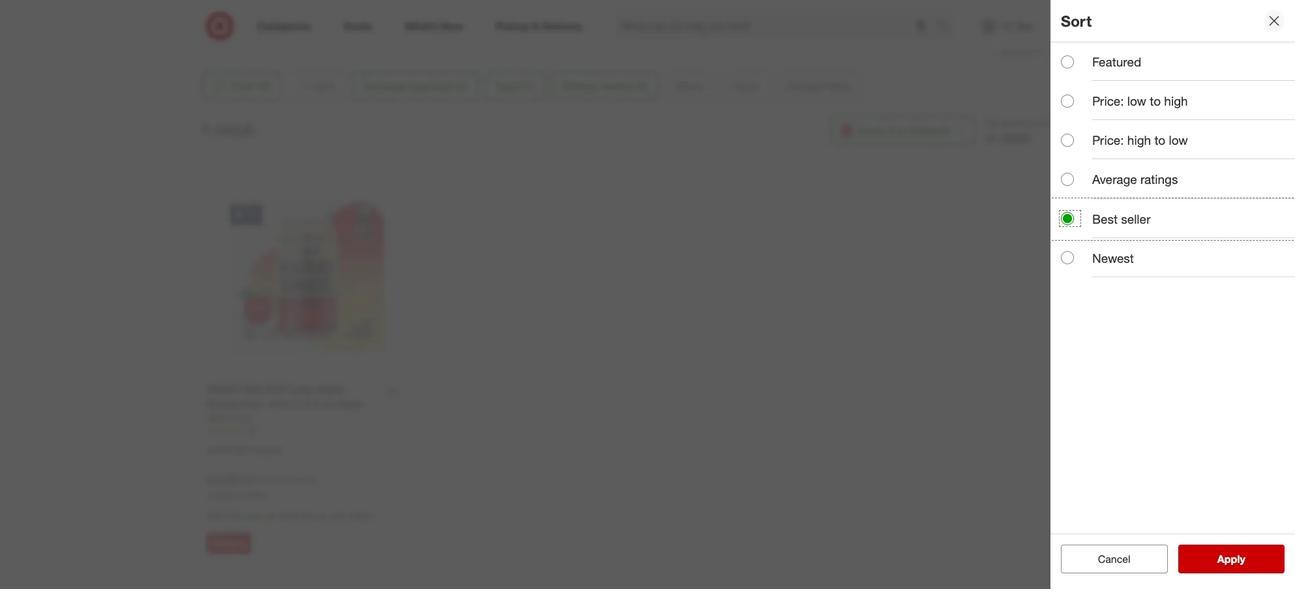 Task type: describe. For each thing, give the bounding box(es) containing it.
with
[[329, 510, 346, 522]]

as soon as 12pm today
[[986, 116, 1097, 129]]

(
[[240, 474, 243, 485]]

none radio inside sort dialog
[[1061, 251, 1075, 264]]

get it as soon as 12pm today with shipt
[[206, 510, 370, 522]]

cancel
[[1099, 553, 1131, 566]]

apply
[[1218, 553, 1246, 566]]

1 vertical spatial low
[[1169, 133, 1188, 148]]

best seller
[[1093, 211, 1151, 226]]

search button
[[930, 12, 962, 43]]

to for low
[[1155, 133, 1166, 148]]

newest
[[1093, 250, 1134, 265]]

1
[[202, 120, 210, 138]]

snap
[[206, 444, 231, 455]]

/fluid
[[265, 474, 285, 485]]

$0.23
[[243, 474, 265, 485]]

0 vertical spatial at
[[986, 131, 996, 144]]

1 horizontal spatial as
[[266, 510, 276, 522]]

$10.59
[[206, 473, 238, 486]]

price: high to low
[[1093, 133, 1188, 148]]

price: for price: low to high
[[1093, 93, 1125, 108]]

price: low to high
[[1093, 93, 1188, 108]]

charlotte
[[215, 490, 248, 500]]

best
[[1093, 211, 1118, 226]]

ratings
[[1141, 172, 1179, 187]]

search
[[930, 21, 962, 34]]

price: for price: high to low
[[1093, 133, 1125, 148]]

0 horizontal spatial today
[[304, 510, 327, 522]]

it
[[224, 510, 229, 522]]

average ratings
[[1093, 172, 1179, 187]]

cancel button
[[1061, 545, 1168, 573]]

eligible
[[253, 444, 282, 455]]



Task type: vqa. For each thing, say whether or not it's contained in the screenshot.
$1.60 reg $2.00 sale
no



Task type: locate. For each thing, give the bounding box(es) containing it.
1 horizontal spatial high
[[1165, 93, 1188, 108]]

1 vertical spatial 12pm
[[278, 510, 301, 522]]

1 vertical spatial at
[[206, 490, 213, 500]]

sort
[[1061, 11, 1092, 30]]

1 vertical spatial to
[[1155, 133, 1166, 148]]

as right 'it'
[[231, 510, 241, 522]]

to up price: high to low
[[1150, 93, 1161, 108]]

featured
[[1093, 54, 1142, 69]]

0 horizontal spatial soon
[[243, 510, 264, 522]]

to
[[1150, 93, 1161, 108], [1155, 133, 1166, 148]]

as down north
[[266, 510, 276, 522]]

seller
[[1122, 211, 1151, 226]]

today up price: high to low
[[1070, 116, 1097, 129]]

at down "as"
[[986, 131, 996, 144]]

to up ratings
[[1155, 133, 1166, 148]]

sort dialog
[[1051, 0, 1296, 589]]

get
[[206, 510, 221, 522]]

10 link
[[206, 424, 407, 436]]

1 vertical spatial soon
[[243, 510, 264, 522]]

price: up average
[[1093, 133, 1125, 148]]

1 horizontal spatial soon
[[1001, 116, 1024, 129]]

0 vertical spatial soon
[[1001, 116, 1024, 129]]

2 horizontal spatial as
[[1027, 116, 1038, 129]]

)
[[313, 474, 316, 485]]

12pm right "as"
[[1041, 116, 1068, 129]]

1 vertical spatial price:
[[1093, 133, 1125, 148]]

soon
[[1001, 116, 1024, 129], [243, 510, 264, 522]]

0 vertical spatial to
[[1150, 93, 1161, 108]]

1 horizontal spatial 12pm
[[1041, 116, 1068, 129]]

ebt
[[233, 444, 250, 455]]

low up ratings
[[1169, 133, 1188, 148]]

soon right "as"
[[1001, 116, 1024, 129]]

0 vertical spatial high
[[1165, 93, 1188, 108]]

1 result
[[202, 120, 255, 138]]

apply button
[[1179, 545, 1285, 573]]

12pm
[[1041, 116, 1068, 129], [278, 510, 301, 522]]

north
[[250, 490, 270, 500]]

advertisement region
[[256, 0, 1039, 45]]

as right "as"
[[1027, 116, 1038, 129]]

0 vertical spatial 12pm
[[1041, 116, 1068, 129]]

2 price: from the top
[[1093, 133, 1125, 148]]

0 vertical spatial price:
[[1093, 93, 1125, 108]]

1 vertical spatial today
[[304, 510, 327, 522]]

result
[[214, 120, 255, 138]]

as
[[986, 116, 998, 129]]

at inside $10.59 ( $0.23 /fluid ounce ) at charlotte north
[[206, 490, 213, 500]]

1 horizontal spatial today
[[1070, 116, 1097, 129]]

today left with
[[304, 510, 327, 522]]

as for soon
[[231, 510, 241, 522]]

price: down featured
[[1093, 93, 1125, 108]]

0 horizontal spatial at
[[206, 490, 213, 500]]

to for high
[[1150, 93, 1161, 108]]

0 horizontal spatial 12pm
[[278, 510, 301, 522]]

soon down north
[[243, 510, 264, 522]]

1 price: from the top
[[1093, 93, 1125, 108]]

0 vertical spatial today
[[1070, 116, 1097, 129]]

1 horizontal spatial at
[[986, 131, 996, 144]]

10
[[247, 425, 256, 435]]

0 horizontal spatial high
[[1128, 133, 1152, 148]]

today
[[1070, 116, 1097, 129], [304, 510, 327, 522]]

low up price: high to low
[[1128, 93, 1147, 108]]

sponsored
[[1001, 46, 1039, 55]]

1 horizontal spatial low
[[1169, 133, 1188, 148]]

What can we help you find? suggestions appear below search field
[[615, 12, 939, 40]]

None radio
[[1061, 251, 1075, 264]]

high
[[1165, 93, 1188, 108], [1128, 133, 1152, 148]]

shipt
[[349, 510, 370, 522]]

as
[[1027, 116, 1038, 129], [231, 510, 241, 522], [266, 510, 276, 522]]

average
[[1093, 172, 1138, 187]]

price:
[[1093, 93, 1125, 108], [1093, 133, 1125, 148]]

ounce
[[288, 474, 313, 485]]

snap ebt eligible
[[206, 444, 282, 455]]

at
[[986, 131, 996, 144], [206, 490, 213, 500]]

$10.59 ( $0.23 /fluid ounce ) at charlotte north
[[206, 473, 316, 500]]

0 horizontal spatial low
[[1128, 93, 1147, 108]]

at down $10.59
[[206, 490, 213, 500]]

0 vertical spatial low
[[1128, 93, 1147, 108]]

1 vertical spatial high
[[1128, 133, 1152, 148]]

as for 12pm
[[1027, 116, 1038, 129]]

12pm down ounce
[[278, 510, 301, 522]]

low
[[1128, 93, 1147, 108], [1169, 133, 1188, 148]]

high up price: high to low
[[1165, 93, 1188, 108]]

None radio
[[1061, 55, 1075, 68], [1061, 94, 1075, 107], [1061, 134, 1075, 147], [1061, 173, 1075, 186], [1061, 212, 1075, 225], [1061, 55, 1075, 68], [1061, 94, 1075, 107], [1061, 134, 1075, 147], [1061, 173, 1075, 186], [1061, 212, 1075, 225]]

high down price: low to high
[[1128, 133, 1152, 148]]

0 horizontal spatial as
[[231, 510, 241, 522]]



